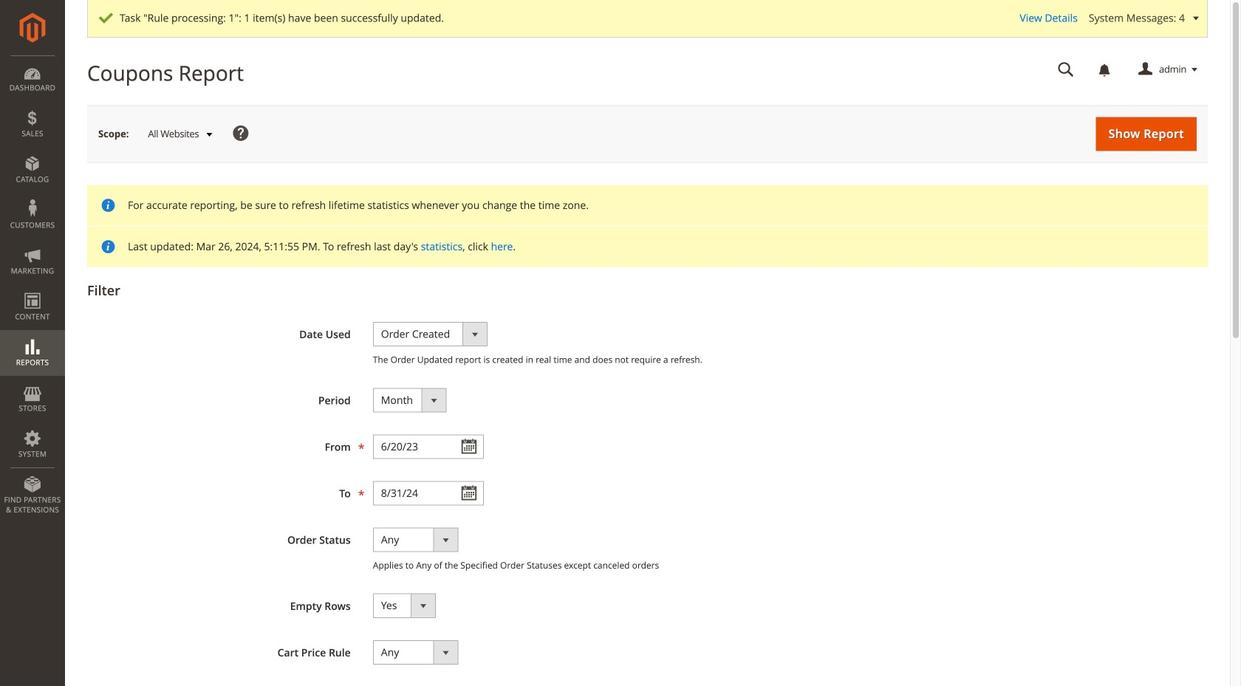 Task type: locate. For each thing, give the bounding box(es) containing it.
None text field
[[373, 435, 484, 459]]

magento admin panel image
[[20, 13, 45, 43]]

menu bar
[[0, 55, 65, 523]]

None text field
[[1048, 57, 1085, 83], [373, 481, 484, 506], [1048, 57, 1085, 83], [373, 481, 484, 506]]



